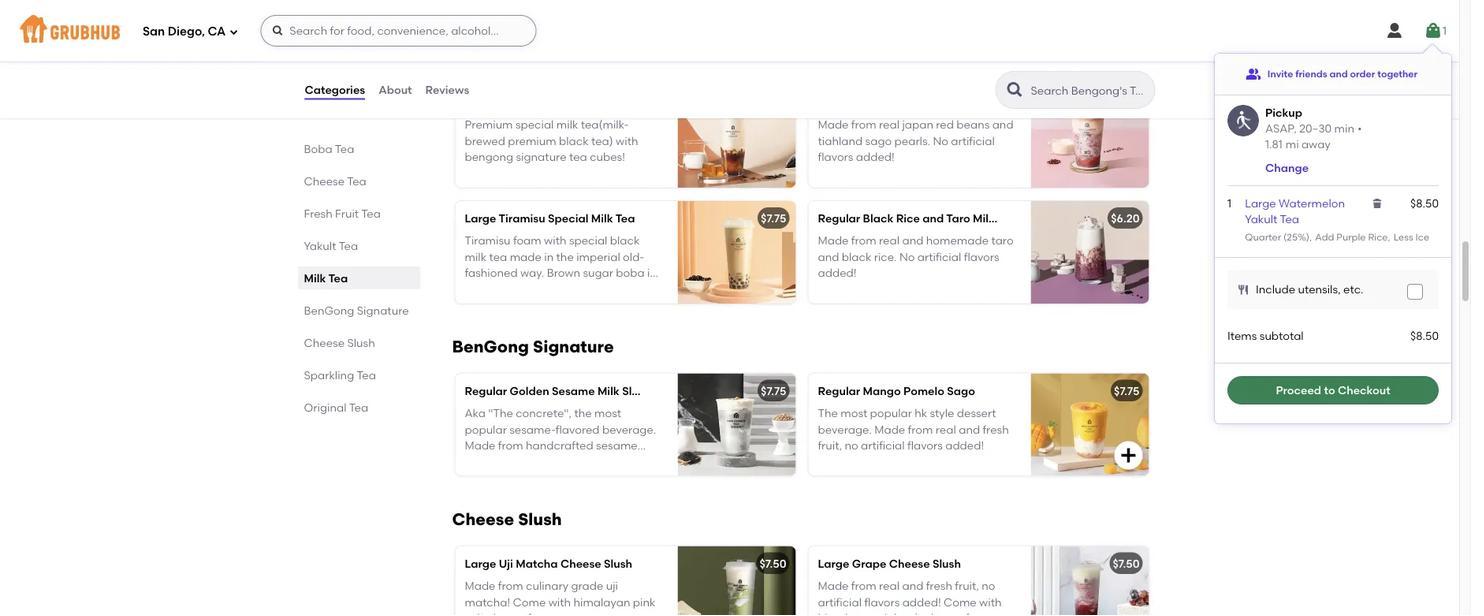 Task type: locate. For each thing, give the bounding box(es) containing it.
0 horizontal spatial signature
[[357, 304, 409, 317]]

1 $7.50 from the left
[[760, 557, 787, 570]]

artificial down mango
[[861, 439, 905, 452]]

from down uji
[[498, 579, 523, 593]]

0 vertical spatial milk
[[640, 2, 661, 15]]

0 vertical spatial cheese slush
[[304, 336, 375, 349]]

himalayan down grape
[[818, 611, 875, 615]]

cubes(tea
[[465, 34, 519, 47]]

1 horizontal spatial come
[[944, 595, 977, 609]]

himalayan down uji
[[574, 595, 630, 609]]

boba down the old-
[[616, 266, 645, 279]]

premium inside premium black or jasmine green milk tea with bengong signature tea cubes(tea jelly)!
[[465, 2, 513, 15]]

and inside made from real japan red beans and tiahland sago pearls. no artificial flavors added!
[[992, 118, 1014, 131]]

milk up tea(milk-
[[596, 96, 618, 109]]

cheese up made from real and fresh fruit, no artificial flavors added! come with himalayan pink salt cheese foam.
[[889, 557, 930, 570]]

large uji matcha cheese slush
[[465, 557, 632, 570]]

0 vertical spatial special
[[516, 118, 554, 131]]

already
[[818, 50, 859, 63]]

include utensils, etc.
[[1256, 283, 1364, 296]]

0 vertical spatial bengong
[[304, 304, 354, 317]]

0 horizontal spatial bengong
[[304, 304, 354, 317]]

flavors down hk on the right bottom
[[908, 439, 943, 452]]

artificial down grape
[[818, 595, 862, 609]]

2 most from the left
[[841, 407, 868, 420]]

1 vertical spatial popular
[[465, 423, 507, 436]]

1 vertical spatial bengong signature
[[452, 337, 614, 357]]

fruit, inside the most popular hk style dessert beverage. made from real and fresh fruit, no artificial flavors added!
[[818, 439, 842, 452]]

0 horizontal spatial most
[[595, 407, 621, 420]]

1 horizontal spatial beverage.
[[818, 423, 872, 436]]

large for large uji matcha cheese slush
[[465, 557, 496, 570]]

tea
[[465, 18, 483, 31], [615, 18, 633, 31], [569, 150, 587, 163], [489, 250, 507, 263]]

red
[[936, 118, 954, 131]]

yakult inside tab
[[304, 239, 336, 252]]

0 vertical spatial rice
[[896, 212, 920, 225]]

1 $8.50 from the top
[[1411, 197, 1439, 210]]

2 come from the left
[[944, 595, 977, 609]]

made inside made from real japan red beans and tiahland sago pearls. no artificial flavors added!
[[818, 118, 849, 131]]

cheese inside made from real and fresh fruit, no artificial flavors added! come with himalayan pink salt cheese foam.
[[925, 611, 963, 615]]

beverage. inside the most popular hk style dessert beverage. made from real and fresh fruit, no artificial flavors added!
[[818, 423, 872, 436]]

beverage.
[[602, 423, 656, 436], [818, 423, 872, 436]]

bengong signature
[[304, 304, 409, 317], [452, 337, 614, 357]]

1 vertical spatial boba
[[616, 266, 645, 279]]

aka "the concrete", the most popular sesame-flavored beverage. made from handcrafted sesame paste.
[[465, 407, 656, 468]]

0 horizontal spatial pink
[[633, 595, 656, 609]]

black down black
[[842, 250, 872, 263]]

0 horizontal spatial no
[[900, 250, 915, 263]]

beverage. down "the"
[[818, 423, 872, 436]]

special up imperial
[[569, 234, 608, 247]]

crystal
[[902, 34, 940, 47]]

1 $6.20 from the top
[[1111, 96, 1140, 109]]

1 vertical spatial bengong
[[452, 337, 529, 357]]

1 vertical spatial 1
[[1228, 197, 1232, 210]]

artificial inside the most popular hk style dessert beverage. made from real and fresh fruit, no artificial flavors added!
[[861, 439, 905, 452]]

premium for premium black or jasmine green milk tea with bengong signature tea cubes(tea jelly)!
[[465, 2, 513, 15]]

tiramisu inside tiramisu foam with special black milk tea made in the imperial old- fashioned way. brown sugar boba is included.
[[465, 234, 511, 247]]

tiramisu up foam
[[499, 212, 545, 225]]

himalayan
[[574, 595, 630, 609], [818, 611, 875, 615]]

1 vertical spatial fresh
[[926, 579, 953, 593]]

tea up fashioned
[[489, 250, 507, 263]]

no down red
[[933, 134, 949, 147]]

rice right black
[[896, 212, 920, 225]]

change
[[1266, 161, 1309, 174]]

pink
[[633, 595, 656, 609], [878, 611, 900, 615]]

premium special milk tea(milk- brewed premium black tea) with bengong signature tea cubes!
[[465, 118, 638, 163]]

grade
[[571, 579, 604, 593]]

regular left black
[[818, 212, 861, 225]]

fresh down dessert
[[983, 423, 1009, 436]]

1 horizontal spatial signature
[[533, 337, 614, 357]]

0 vertical spatial no
[[933, 134, 949, 147]]

osmanthus
[[934, 18, 994, 31]]

1 horizontal spatial fruit,
[[955, 579, 979, 593]]

0 horizontal spatial foam.
[[528, 611, 559, 615]]

2 vertical spatial milk
[[465, 250, 487, 263]]

1 vertical spatial $6.20
[[1111, 212, 1140, 225]]

1 horizontal spatial no
[[982, 579, 996, 593]]

most
[[595, 407, 621, 420], [841, 407, 868, 420]]

real
[[879, 118, 900, 131], [879, 234, 900, 247], [936, 423, 956, 436], [879, 579, 900, 593]]

tea up cubes(tea
[[465, 18, 483, 31]]

artificial inside made from real and fresh fruit, no artificial flavors added! come with himalayan pink salt cheese foam.
[[818, 595, 862, 609]]

svg image
[[271, 24, 284, 37], [229, 27, 238, 37], [1371, 197, 1384, 210], [1411, 287, 1420, 296]]

made for made from real and fresh fruit, no artificial flavors added! come with himalayan pink salt cheese foam.
[[818, 579, 849, 593]]

artificial down homemade
[[918, 250, 961, 263]]

regular for the
[[818, 384, 861, 398]]

1 vertical spatial special
[[569, 234, 608, 247]]

0 horizontal spatial special
[[516, 118, 554, 131]]

from for made from real and fresh fruit, no artificial flavors added! come with himalayan pink salt cheese foam.
[[852, 579, 877, 593]]

real inside made from real and homemade taro and black rice. no artificial flavors added!
[[879, 234, 900, 247]]

popular down aka
[[465, 423, 507, 436]]

from inside made from real and homemade taro and black rice. no artificial flavors added!
[[852, 234, 877, 247]]

sago
[[866, 134, 892, 147]]

cubes!
[[590, 150, 625, 163]]

1 horizontal spatial pink
[[878, 611, 900, 615]]

tea down sparkling tea "tab"
[[349, 401, 368, 414]]

premium up cubes(tea
[[465, 2, 513, 15]]

1 horizontal spatial yakult
[[1245, 213, 1278, 226]]

fresh
[[983, 423, 1009, 436], [926, 579, 953, 593]]

1 vertical spatial is
[[647, 266, 655, 279]]

0 vertical spatial boba
[[943, 34, 972, 47]]

0 horizontal spatial milk
[[465, 250, 487, 263]]

1 vertical spatial rice.
[[874, 250, 897, 263]]

tea right boba
[[335, 142, 354, 155]]

yakult tea tab
[[304, 237, 414, 254]]

regular golden sesame milk slush image
[[678, 374, 796, 476]]

aka
[[465, 407, 486, 420]]

premium
[[465, 2, 513, 15], [818, 2, 866, 15], [465, 118, 513, 131]]

bengong
[[304, 304, 354, 317], [452, 337, 529, 357]]

salt inside made from culinary grade uji matcha! come with himalayan pink salt cheese foam.
[[465, 611, 484, 615]]

beverage. up 'sesame'
[[602, 423, 656, 436]]

fruit
[[335, 207, 359, 220]]

milk inside tiramisu foam with special black milk tea made in the imperial old- fashioned way. brown sugar boba is included.
[[465, 250, 487, 263]]

large for large tea cube special milk tea
[[465, 96, 496, 109]]

tea down fruit
[[339, 239, 358, 252]]

signature down the milk tea tab
[[357, 304, 409, 317]]

popular down regular mango pomelo sago
[[870, 407, 912, 420]]

0 horizontal spatial no
[[845, 439, 858, 452]]

osmanthus rice milk tea image
[[1031, 0, 1149, 72]]

fresh fruit tea
[[304, 207, 381, 220]]

0 horizontal spatial 1
[[1228, 197, 1232, 210]]

tea up the (25%)
[[1280, 213, 1300, 226]]

1 horizontal spatial fresh
[[983, 423, 1009, 436]]

premium inside premium special milk tea(milk- brewed premium black tea) with bengong signature tea cubes!
[[465, 118, 513, 131]]

milk right green
[[640, 2, 661, 15]]

fresh down large grape cheese slush
[[926, 579, 953, 593]]

boba down osmanthus
[[943, 34, 972, 47]]

golden
[[510, 384, 549, 398]]

order
[[1350, 68, 1375, 79]]

1 horizontal spatial rice
[[1368, 231, 1388, 243]]

people icon image
[[1246, 66, 1262, 82]]

1 foam. from the left
[[528, 611, 559, 615]]

2 jasmine from the left
[[869, 2, 911, 15]]

yakult down the fresh
[[304, 239, 336, 252]]

special inside premium special milk tea(milk- brewed premium black tea) with bengong signature tea cubes!
[[516, 118, 554, 131]]

1 most from the left
[[595, 407, 621, 420]]

made from real japan red beans and tiahland sago pearls. no artificial flavors added!
[[818, 118, 1014, 163]]

added!
[[856, 150, 895, 163], [818, 266, 857, 279], [946, 439, 984, 452], [903, 595, 941, 609]]

large  watermelon yakult tea
[[1245, 197, 1345, 226]]

large up fashioned
[[465, 212, 496, 225]]

0 vertical spatial 1
[[1443, 24, 1447, 37]]

from down grape
[[852, 579, 877, 593]]

1 vertical spatial the
[[574, 407, 592, 420]]

milk for green
[[640, 2, 661, 15]]

slush down bengong signature tab
[[347, 336, 375, 349]]

1 vertical spatial rice
[[1368, 231, 1388, 243]]

0 vertical spatial rice.
[[877, 34, 900, 47]]

large left grape
[[818, 557, 850, 570]]

cheese slush inside tab
[[304, 336, 375, 349]]

from for made from culinary grade uji matcha! come with himalayan pink salt cheese foam.
[[498, 579, 523, 593]]

0 horizontal spatial the
[[556, 250, 574, 263]]

0 horizontal spatial bengong signature
[[304, 304, 409, 317]]

black left tea)
[[559, 134, 589, 147]]

0 vertical spatial pink
[[633, 595, 656, 609]]

1 beverage. from the left
[[602, 423, 656, 436]]

reviews button
[[425, 62, 470, 118]]

cheese down the matcha!
[[487, 611, 525, 615]]

1 jasmine from the left
[[561, 2, 603, 15]]

cheese up sparkling
[[304, 336, 345, 349]]

together
[[1378, 68, 1418, 79]]

0 horizontal spatial rice
[[896, 212, 920, 225]]

1 horizontal spatial himalayan
[[818, 611, 875, 615]]

salt
[[465, 611, 484, 615], [903, 611, 922, 615]]

cheese slush up uji
[[452, 509, 562, 529]]

0 vertical spatial fruit,
[[818, 439, 842, 452]]

20–30
[[1300, 122, 1332, 135]]

1 inside button
[[1443, 24, 1447, 37]]

handcrafted
[[526, 439, 594, 452]]

1 vertical spatial yakult
[[304, 239, 336, 252]]

boba inside tiramisu foam with special black milk tea made in the imperial old- fashioned way. brown sugar boba is included.
[[616, 266, 645, 279]]

$7.75
[[761, 212, 787, 225], [761, 384, 787, 398], [1114, 384, 1140, 398]]

1 horizontal spatial $7.50
[[1113, 557, 1140, 570]]

0 horizontal spatial popular
[[465, 423, 507, 436]]

min
[[1335, 122, 1355, 135]]

no inside made from real and homemade taro and black rice. no artificial flavors added!
[[900, 250, 915, 263]]

subtotal
[[1260, 329, 1304, 343]]

large up quarter
[[1245, 197, 1276, 210]]

0 horizontal spatial cheese slush
[[304, 336, 375, 349]]

1 vertical spatial special
[[548, 212, 589, 225]]

•
[[1358, 122, 1362, 135]]

jasmine inside premium black or jasmine green milk tea with bengong signature tea cubes(tea jelly)!
[[561, 2, 603, 15]]

from inside made from culinary grade uji matcha! come with himalayan pink salt cheese foam.
[[498, 579, 523, 593]]

tiramisu up fashioned
[[465, 234, 511, 247]]

jasmine right the or
[[561, 2, 603, 15]]

1 salt from the left
[[465, 611, 484, 615]]

proceed
[[1276, 384, 1322, 397]]

from inside made from real and fresh fruit, no artificial flavors added! come with himalayan pink salt cheese foam.
[[852, 579, 877, 593]]

milk inside premium black or jasmine green milk tea with bengong signature tea cubes(tea jelly)!
[[640, 2, 661, 15]]

1 come from the left
[[513, 595, 546, 609]]

made inside made from real and homemade taro and black rice. no artificial flavors added!
[[818, 234, 849, 247]]

invite
[[1268, 68, 1293, 79]]

regular up "the"
[[818, 384, 861, 398]]

1 horizontal spatial boba
[[943, 34, 972, 47]]

black inside tiramisu foam with special black milk tea made in the imperial old- fashioned way. brown sugar boba is included.
[[610, 234, 640, 247]]

artificial inside made from real japan red beans and tiahland sago pearls. no artificial flavors added!
[[951, 134, 995, 147]]

cube
[[521, 96, 550, 109]]

0 horizontal spatial fresh
[[926, 579, 953, 593]]

0 horizontal spatial come
[[513, 595, 546, 609]]

milk for black
[[465, 250, 487, 263]]

tea inside large  watermelon yakult tea
[[1280, 213, 1300, 226]]

from inside aka "the concrete", the most popular sesame-flavored beverage. made from handcrafted sesame paste.
[[498, 439, 523, 452]]

rice. down black
[[874, 250, 897, 263]]

jasmine
[[561, 2, 603, 15], [869, 2, 911, 15]]

from down sesame-
[[498, 439, 523, 452]]

purple
[[1337, 231, 1366, 243]]

rice. up included!
[[877, 34, 900, 47]]

most up 'sesame'
[[595, 407, 621, 420]]

0 vertical spatial no
[[845, 439, 858, 452]]

1 horizontal spatial milk
[[557, 118, 578, 131]]

1 vertical spatial fruit,
[[955, 579, 979, 593]]

1 horizontal spatial bengong signature
[[452, 337, 614, 357]]

signature
[[562, 18, 612, 31], [516, 150, 567, 163]]

$7.75 for tea
[[761, 212, 787, 225]]

made inside aka "the concrete", the most popular sesame-flavored beverage. made from handcrafted sesame paste.
[[465, 439, 496, 452]]

real for homemade
[[879, 234, 900, 247]]

1.81
[[1266, 138, 1283, 151]]

premium
[[508, 134, 556, 147]]

2 $7.50 from the left
[[1113, 557, 1140, 570]]

0 horizontal spatial boba
[[616, 266, 645, 279]]

watermelon
[[1279, 197, 1345, 210]]

bengong inside tab
[[304, 304, 354, 317]]

slush up made from real and fresh fruit, no artificial flavors added! come with himalayan pink salt cheese foam.
[[933, 557, 961, 570]]

1 vertical spatial pink
[[878, 611, 900, 615]]

sesame
[[552, 384, 595, 398]]

large inside large  watermelon yakult tea
[[1245, 197, 1276, 210]]

pink inside made from real and fresh fruit, no artificial flavors added! come with himalayan pink salt cheese foam.
[[878, 611, 900, 615]]

black
[[863, 212, 894, 225]]

1 horizontal spatial salt
[[903, 611, 922, 615]]

ca
[[208, 25, 226, 39]]

tea
[[499, 96, 518, 109], [621, 96, 640, 109], [335, 142, 354, 155], [347, 174, 367, 188], [361, 207, 381, 220], [616, 212, 635, 225], [997, 212, 1017, 225], [1280, 213, 1300, 226], [339, 239, 358, 252], [328, 271, 348, 285], [357, 368, 376, 382], [349, 401, 368, 414]]

2 foam. from the left
[[966, 611, 997, 615]]

1 horizontal spatial special
[[569, 234, 608, 247]]

1 vertical spatial signature
[[516, 150, 567, 163]]

0 vertical spatial is
[[974, 34, 982, 47]]

premium for premium special milk tea(milk- brewed premium black tea) with bengong signature tea cubes!
[[465, 118, 513, 131]]

1 horizontal spatial 1
[[1443, 24, 1447, 37]]

jasmine up taiwanese
[[869, 2, 911, 15]]

tea left 'cubes!'
[[569, 150, 587, 163]]

bengong signature down the milk tea tab
[[304, 304, 409, 317]]

0 horizontal spatial himalayan
[[574, 595, 630, 609]]

jasmine inside premium jasmine tea, with traditional taiwanese osmanthus fermented rice. crystal boba is already included!
[[869, 2, 911, 15]]

1 vertical spatial $8.50
[[1411, 329, 1439, 343]]

tea inside tiramisu foam with special black milk tea made in the imperial old- fashioned way. brown sugar boba is included.
[[489, 250, 507, 263]]

popular
[[870, 407, 912, 420], [465, 423, 507, 436]]

items subtotal
[[1228, 329, 1304, 343]]

$6.20 for made from real and homemade taro and black rice. no artificial flavors added!
[[1111, 212, 1140, 225]]

2 horizontal spatial milk
[[640, 2, 661, 15]]

from down hk on the right bottom
[[908, 423, 933, 436]]

2 cheese from the left
[[925, 611, 963, 615]]

2 salt from the left
[[903, 611, 922, 615]]

brewed
[[465, 134, 505, 147]]

is right sugar at left top
[[647, 266, 655, 279]]

flavors inside made from real and fresh fruit, no artificial flavors added! come with himalayan pink salt cheese foam.
[[865, 595, 900, 609]]

imperial
[[577, 250, 620, 263]]

real inside made from real japan red beans and tiahland sago pearls. no artificial flavors added!
[[879, 118, 900, 131]]

special up in
[[548, 212, 589, 225]]

2 $8.50 from the top
[[1411, 329, 1439, 343]]

boba
[[943, 34, 972, 47], [616, 266, 645, 279]]

real down large grape cheese slush
[[879, 579, 900, 593]]

sesame-
[[510, 423, 556, 436]]

diego,
[[168, 25, 205, 39]]

milk down the yakult tea
[[304, 271, 326, 285]]

tea up original tea tab
[[357, 368, 376, 382]]

made inside made from culinary grade uji matcha! come with himalayan pink salt cheese foam.
[[465, 579, 496, 593]]

0 horizontal spatial salt
[[465, 611, 484, 615]]

mi
[[1286, 138, 1299, 151]]

bengong down brewed
[[465, 150, 513, 163]]

no inside the most popular hk style dessert beverage. made from real and fresh fruit, no artificial flavors added!
[[845, 439, 858, 452]]

0 vertical spatial special
[[553, 96, 594, 109]]

signature down green
[[562, 18, 612, 31]]

added! inside the most popular hk style dessert beverage. made from real and fresh fruit, no artificial flavors added!
[[946, 439, 984, 452]]

boba tea tab
[[304, 140, 414, 157]]

slush
[[347, 336, 375, 349], [622, 384, 651, 398], [518, 509, 562, 529], [604, 557, 632, 570], [933, 557, 961, 570]]

made inside made from real and fresh fruit, no artificial flavors added! come with himalayan pink salt cheese foam.
[[818, 579, 849, 593]]

boba inside premium jasmine tea, with traditional taiwanese osmanthus fermented rice. crystal boba is already included!
[[943, 34, 972, 47]]

0 horizontal spatial jasmine
[[561, 2, 603, 15]]

cheese inside tab
[[304, 174, 345, 188]]

from inside made from real japan red beans and tiahland sago pearls. no artificial flavors added!
[[852, 118, 877, 131]]

1 vertical spatial milk
[[557, 118, 578, 131]]

0 horizontal spatial fruit,
[[818, 439, 842, 452]]

made for made from real japan red beans and tiahland sago pearls. no artificial flavors added!
[[818, 118, 849, 131]]

regular
[[818, 212, 861, 225], [465, 384, 507, 398], [818, 384, 861, 398]]

large up brewed
[[465, 96, 496, 109]]

0 horizontal spatial is
[[647, 266, 655, 279]]

1 vertical spatial himalayan
[[818, 611, 875, 615]]

large
[[465, 96, 496, 109], [1245, 197, 1276, 210], [465, 212, 496, 225], [465, 557, 496, 570], [818, 557, 850, 570]]

svg image inside 1 button
[[1424, 21, 1443, 40]]

flavors down large grape cheese slush
[[865, 595, 900, 609]]

1 vertical spatial no
[[982, 579, 996, 593]]

1 horizontal spatial the
[[574, 407, 592, 420]]

real for red
[[879, 118, 900, 131]]

0 vertical spatial fresh
[[983, 423, 1009, 436]]

1 horizontal spatial most
[[841, 407, 868, 420]]

premium up brewed
[[465, 118, 513, 131]]

1 vertical spatial tiramisu
[[465, 234, 511, 247]]

signature down premium
[[516, 150, 567, 163]]

flavors inside the most popular hk style dessert beverage. made from real and fresh fruit, no artificial flavors added!
[[908, 439, 943, 452]]

large tea cube special milk tea
[[465, 96, 640, 109]]

0 vertical spatial bengong signature
[[304, 304, 409, 317]]

is down osmanthus
[[974, 34, 982, 47]]

with inside made from culinary grade uji matcha! come with himalayan pink salt cheese foam.
[[549, 595, 571, 609]]

fresh inside the most popular hk style dessert beverage. made from real and fresh fruit, no artificial flavors added!
[[983, 423, 1009, 436]]

from down black
[[852, 234, 877, 247]]

0 horizontal spatial $7.50
[[760, 557, 787, 570]]

fashioned
[[465, 266, 518, 279]]

no inside made from real and fresh fruit, no artificial flavors added! come with himalayan pink salt cheese foam.
[[982, 579, 996, 593]]

from up "sago"
[[852, 118, 877, 131]]

taiwanese
[[877, 18, 932, 31]]

signature up sesame
[[533, 337, 614, 357]]

regular for made
[[818, 212, 861, 225]]

0 horizontal spatial beverage.
[[602, 423, 656, 436]]

salt down large grape cheese slush
[[903, 611, 922, 615]]

0 horizontal spatial cheese
[[487, 611, 525, 615]]

cheese up grade
[[561, 557, 601, 570]]

milk down the large tea cube special milk tea
[[557, 118, 578, 131]]

milk up imperial
[[591, 212, 613, 225]]

1 vertical spatial bengong
[[465, 150, 513, 163]]

black up the old-
[[610, 234, 640, 247]]

cheese down large grape cheese slush
[[925, 611, 963, 615]]

beverage. inside aka "the concrete", the most popular sesame-flavored beverage. made from handcrafted sesame paste.
[[602, 423, 656, 436]]

foam
[[513, 234, 542, 247]]

is inside premium jasmine tea, with traditional taiwanese osmanthus fermented rice. crystal boba is already included!
[[974, 34, 982, 47]]

svg image
[[1385, 21, 1404, 40], [1424, 21, 1443, 40], [1237, 283, 1250, 296], [1119, 446, 1138, 465]]

0 vertical spatial $8.50
[[1411, 197, 1439, 210]]

special
[[553, 96, 594, 109], [548, 212, 589, 225]]

tiramisu foam with special black milk tea made in the imperial old- fashioned way. brown sugar boba is included.
[[465, 234, 655, 295]]

the up brown
[[556, 250, 574, 263]]

the up flavored
[[574, 407, 592, 420]]

with inside made from real and fresh fruit, no artificial flavors added! come with himalayan pink salt cheese foam.
[[979, 595, 1002, 609]]

real for fresh
[[879, 579, 900, 593]]

1 horizontal spatial is
[[974, 34, 982, 47]]

real inside the most popular hk style dessert beverage. made from real and fresh fruit, no artificial flavors added!
[[936, 423, 956, 436]]

premium up the traditional
[[818, 2, 866, 15]]

foam.
[[528, 611, 559, 615], [966, 611, 997, 615]]

2 beverage. from the left
[[818, 423, 872, 436]]

hk
[[915, 407, 927, 420]]

slush up 'sesame'
[[622, 384, 651, 398]]

tooltip
[[1215, 44, 1452, 424]]

2 $6.20 from the top
[[1111, 212, 1140, 225]]

0 vertical spatial himalayan
[[574, 595, 630, 609]]

real up "sago"
[[879, 118, 900, 131]]

1 horizontal spatial jasmine
[[869, 2, 911, 15]]

milk
[[596, 96, 618, 109], [591, 212, 613, 225], [973, 212, 995, 225], [304, 271, 326, 285], [598, 384, 620, 398]]

flavors down tiahland at the top right of page
[[818, 150, 854, 163]]

real inside made from real and fresh fruit, no artificial flavors added! come with himalayan pink salt cheese foam.
[[879, 579, 900, 593]]

0 vertical spatial the
[[556, 250, 574, 263]]

$7.50 for made from culinary grade uji matcha! come with himalayan pink salt cheese foam.
[[760, 557, 787, 570]]

0 vertical spatial signature
[[357, 304, 409, 317]]

or
[[548, 2, 559, 15]]

artificial down "beans"
[[951, 134, 995, 147]]

1 horizontal spatial no
[[933, 134, 949, 147]]

premium for premium jasmine tea, with traditional taiwanese osmanthus fermented rice. crystal boba is already included!
[[818, 2, 866, 15]]

cheese slush up sparkling tea
[[304, 336, 375, 349]]

the
[[818, 407, 838, 420]]

0 vertical spatial signature
[[562, 18, 612, 31]]

popular inside the most popular hk style dessert beverage. made from real and fresh fruit, no artificial flavors added!
[[870, 407, 912, 420]]

rice. inside premium jasmine tea, with traditional taiwanese osmanthus fermented rice. crystal boba is already included!
[[877, 34, 900, 47]]

bengong signature up golden
[[452, 337, 614, 357]]

1 cheese from the left
[[487, 611, 525, 615]]

black
[[516, 2, 545, 15], [559, 134, 589, 147], [610, 234, 640, 247], [842, 250, 872, 263]]

milk up fashioned
[[465, 250, 487, 263]]

1
[[1443, 24, 1447, 37], [1228, 197, 1232, 210]]

tea left cube
[[499, 96, 518, 109]]

no down regular black rice and taro milk tea
[[900, 250, 915, 263]]

black inside made from real and homemade taro and black rice. no artificial flavors added!
[[842, 250, 872, 263]]

and inside button
[[1330, 68, 1348, 79]]

from for made from real japan red beans and tiahland sago pearls. no artificial flavors added!
[[852, 118, 877, 131]]

0 vertical spatial yakult
[[1245, 213, 1278, 226]]

0 horizontal spatial yakult
[[304, 239, 336, 252]]

premium inside premium jasmine tea, with traditional taiwanese osmanthus fermented rice. crystal boba is already included!
[[818, 2, 866, 15]]

large uji matcha cheese slush image
[[678, 546, 796, 615]]

special right cube
[[553, 96, 594, 109]]

tea up fresh fruit tea tab
[[347, 174, 367, 188]]

special up premium
[[516, 118, 554, 131]]

bengong down included.
[[452, 337, 529, 357]]

$7.75 for slush
[[761, 384, 787, 398]]



Task type: vqa. For each thing, say whether or not it's contained in the screenshot.
Kid's Food's kid's
no



Task type: describe. For each thing, give the bounding box(es) containing it.
1 horizontal spatial cheese slush
[[452, 509, 562, 529]]

pickup asap, 20–30 min • 1.81 mi away
[[1266, 106, 1362, 151]]

old-
[[623, 250, 645, 263]]

taro
[[992, 234, 1014, 247]]

milk tea tab
[[304, 270, 414, 286]]

original tea
[[304, 401, 368, 414]]

uji
[[499, 557, 513, 570]]

flavored
[[556, 423, 600, 436]]

from inside the most popular hk style dessert beverage. made from real and fresh fruit, no artificial flavors added!
[[908, 423, 933, 436]]

large grape cheese slush
[[818, 557, 961, 570]]

yakult inside large  watermelon yakult tea
[[1245, 213, 1278, 226]]

made
[[510, 250, 542, 263]]

san
[[143, 25, 165, 39]]

san diego, ca
[[143, 25, 226, 39]]

premium jasmine tea, with traditional taiwanese osmanthus fermented rice. crystal boba is already included!
[[818, 2, 994, 63]]

(25%)
[[1284, 231, 1310, 243]]

salt inside made from real and fresh fruit, no artificial flavors added! come with himalayan pink salt cheese foam.
[[903, 611, 922, 615]]

less
[[1394, 231, 1414, 243]]

milk right sesame
[[598, 384, 620, 398]]

and inside made from real and fresh fruit, no artificial flavors added! come with himalayan pink salt cheese foam.
[[902, 579, 924, 593]]

sugar
[[583, 266, 613, 279]]

foam. inside made from culinary grade uji matcha! come with himalayan pink salt cheese foam.
[[528, 611, 559, 615]]

cheese tea
[[304, 174, 367, 188]]

friends
[[1296, 68, 1328, 79]]

way.
[[520, 266, 544, 279]]

away
[[1302, 138, 1331, 151]]

beans
[[957, 118, 990, 131]]

popular inside aka "the concrete", the most popular sesame-flavored beverage. made from handcrafted sesame paste.
[[465, 423, 507, 436]]

fresh
[[304, 207, 333, 220]]

come inside made from real and fresh fruit, no artificial flavors added! come with himalayan pink salt cheese foam.
[[944, 595, 977, 609]]

slush inside cheese slush tab
[[347, 336, 375, 349]]

1 horizontal spatial bengong
[[452, 337, 529, 357]]

yakult tea
[[304, 239, 358, 252]]

Search Bengong's Tea search field
[[1029, 83, 1150, 98]]

change button
[[1266, 160, 1309, 176]]

about button
[[378, 62, 413, 118]]

add
[[1315, 231, 1335, 243]]

flavors inside made from real and homemade taro and black rice. no artificial flavors added!
[[964, 250, 1000, 263]]

"the
[[488, 407, 513, 420]]

pickup
[[1266, 106, 1303, 119]]

the inside aka "the concrete", the most popular sesame-flavored beverage. made from handcrafted sesame paste.
[[574, 407, 592, 420]]

brown
[[547, 266, 580, 279]]

with inside tiramisu foam with special black milk tea made in the imperial old- fashioned way. brown sugar boba is included.
[[544, 234, 567, 247]]

signature inside premium special milk tea(milk- brewed premium black tea) with bengong signature tea cubes!
[[516, 150, 567, 163]]

japan
[[902, 118, 934, 131]]

svg image inside tooltip
[[1237, 283, 1250, 296]]

no inside made from real japan red beans and tiahland sago pearls. no artificial flavors added!
[[933, 134, 949, 147]]

tea down the yakult tea
[[328, 271, 348, 285]]

items
[[1228, 329, 1257, 343]]

most inside the most popular hk style dessert beverage. made from real and fresh fruit, no artificial flavors added!
[[841, 407, 868, 420]]

concrete",
[[516, 407, 572, 420]]

tea)
[[591, 134, 613, 147]]

from for made from real and homemade taro and black rice. no artificial flavors added!
[[852, 234, 877, 247]]

black inside premium black or jasmine green milk tea with bengong signature tea cubes(tea jelly)!
[[516, 2, 545, 15]]

added! inside made from real and fresh fruit, no artificial flavors added! come with himalayan pink salt cheese foam.
[[903, 595, 941, 609]]

tea(milk-
[[581, 118, 629, 131]]

reviews
[[425, 83, 469, 96]]

fresh fruit tea tab
[[304, 205, 414, 222]]

the inside tiramisu foam with special black milk tea made in the imperial old- fashioned way. brown sugar boba is included.
[[556, 250, 574, 263]]

regular for aka
[[465, 384, 507, 398]]

tea inside "tab"
[[357, 368, 376, 382]]

uji
[[606, 579, 618, 593]]

slush up matcha
[[518, 509, 562, 529]]

bengong signature inside tab
[[304, 304, 409, 317]]

paste.
[[465, 455, 498, 468]]

search icon image
[[1006, 80, 1025, 99]]

large for large grape cheese slush
[[818, 557, 850, 570]]

tooltip containing pickup
[[1215, 44, 1452, 424]]

rice. for black
[[874, 250, 897, 263]]

regular mango pomelo sago image
[[1031, 374, 1149, 476]]

regular golden sesame milk slush
[[465, 384, 651, 398]]

original tea tab
[[304, 399, 414, 416]]

with inside premium jasmine tea, with traditional taiwanese osmanthus fermented rice. crystal boba is already included!
[[937, 2, 959, 15]]

cheese slush tab
[[304, 334, 414, 351]]

invite friends and order together button
[[1246, 60, 1418, 88]]

proceed to checkout button
[[1228, 376, 1439, 405]]

matcha!
[[465, 595, 510, 609]]

sparkling tea
[[304, 368, 376, 382]]

categories
[[305, 83, 365, 96]]

premium jasmine tea, with traditional taiwanese osmanthus fermented rice. crystal boba is already included! button
[[809, 0, 1149, 72]]

tea up taro
[[997, 212, 1017, 225]]

tea right fruit
[[361, 207, 381, 220]]

bengong inside premium special milk tea(milk- brewed premium black tea) with bengong signature tea cubes!
[[465, 150, 513, 163]]

0 vertical spatial tiramisu
[[499, 212, 545, 225]]

and inside the most popular hk style dessert beverage. made from real and fresh fruit, no artificial flavors added!
[[959, 423, 980, 436]]

tea up tea(milk-
[[621, 96, 640, 109]]

sparkling tea tab
[[304, 367, 414, 383]]

tea cube milk tea image
[[678, 0, 796, 72]]

boba
[[304, 142, 332, 155]]

artificial inside made from real and homemade taro and black rice. no artificial flavors added!
[[918, 250, 961, 263]]

Search for food, convenience, alcohol... search field
[[260, 15, 536, 47]]

fruit, inside made from real and fresh fruit, no artificial flavors added! come with himalayan pink salt cheese foam.
[[955, 579, 979, 593]]

cheese inside tab
[[304, 336, 345, 349]]

regular mango pomelo sago
[[818, 384, 975, 398]]

milk right taro
[[973, 212, 995, 225]]

himalayan inside made from real and fresh fruit, no artificial flavors added! come with himalayan pink salt cheese foam.
[[818, 611, 875, 615]]

most inside aka "the concrete", the most popular sesame-flavored beverage. made from handcrafted sesame paste.
[[595, 407, 621, 420]]

tea up the old-
[[616, 212, 635, 225]]

regular black rice and taro milk tea image
[[1031, 201, 1149, 303]]

1 vertical spatial signature
[[533, 337, 614, 357]]

tea inside premium special milk tea(milk- brewed premium black tea) with bengong signature tea cubes!
[[569, 150, 587, 163]]

large for large  watermelon yakult tea
[[1245, 197, 1276, 210]]

tea down green
[[615, 18, 633, 31]]

fresh inside made from real and fresh fruit, no artificial flavors added! come with himalayan pink salt cheese foam.
[[926, 579, 953, 593]]

pearls.
[[895, 134, 930, 147]]

pickup icon image
[[1228, 105, 1259, 136]]

regular red bean sago milk tea image
[[1031, 85, 1149, 187]]

milk inside premium special milk tea(milk- brewed premium black tea) with bengong signature tea cubes!
[[557, 118, 578, 131]]

large grape cheese slush image
[[1031, 546, 1149, 615]]

black inside premium special milk tea(milk- brewed premium black tea) with bengong signature tea cubes!
[[559, 134, 589, 147]]

with inside premium special milk tea(milk- brewed premium black tea) with bengong signature tea cubes!
[[616, 134, 638, 147]]

checkout
[[1338, 384, 1391, 397]]

included!
[[862, 50, 911, 63]]

main navigation navigation
[[0, 0, 1460, 62]]

1 inside tooltip
[[1228, 197, 1232, 210]]

original
[[304, 401, 347, 414]]

made inside the most popular hk style dessert beverage. made from real and fresh fruit, no artificial flavors added!
[[875, 423, 905, 436]]

large tea cube special milk tea image
[[678, 85, 796, 187]]

$6.20 for made from real japan red beans and tiahland sago pearls. no artificial flavors added!
[[1111, 96, 1140, 109]]

milk inside tab
[[304, 271, 326, 285]]

with inside premium black or jasmine green milk tea with bengong signature tea cubes(tea jelly)!
[[485, 18, 508, 31]]

special inside tiramisu foam with special black milk tea made in the imperial old- fashioned way. brown sugar boba is included.
[[569, 234, 608, 247]]

asap,
[[1266, 122, 1297, 135]]

dessert
[[957, 407, 996, 420]]

added! inside made from real and homemade taro and black rice. no artificial flavors added!
[[818, 266, 857, 279]]

included.
[[465, 282, 514, 295]]

sesame
[[596, 439, 638, 452]]

cheese inside made from culinary grade uji matcha! come with himalayan pink salt cheese foam.
[[487, 611, 525, 615]]

fermented
[[818, 34, 874, 47]]

categories button
[[304, 62, 366, 118]]

cheese tea tab
[[304, 173, 414, 189]]

style
[[930, 407, 954, 420]]

regular black rice and taro milk tea
[[818, 212, 1017, 225]]

foam. inside made from real and fresh fruit, no artificial flavors added! come with himalayan pink salt cheese foam.
[[966, 611, 997, 615]]

$7.50 for made from real and fresh fruit, no artificial flavors added! come with himalayan pink salt cheese foam.
[[1113, 557, 1140, 570]]

traditional
[[818, 18, 874, 31]]

rice. for fermented
[[877, 34, 900, 47]]

slush up uji
[[604, 557, 632, 570]]

quarter
[[1245, 231, 1282, 243]]

himalayan inside made from culinary grade uji matcha! come with himalayan pink salt cheese foam.
[[574, 595, 630, 609]]

pink inside made from culinary grade uji matcha! come with himalayan pink salt cheese foam.
[[633, 595, 656, 609]]

large tiramisu special milk tea image
[[678, 201, 796, 303]]

to
[[1324, 384, 1335, 397]]

the most popular hk style dessert beverage. made from real and fresh fruit, no artificial flavors added!
[[818, 407, 1009, 452]]

bengong signature tab
[[304, 302, 414, 319]]

grape
[[852, 557, 887, 570]]

large  watermelon yakult tea link
[[1245, 197, 1345, 226]]

signature inside tab
[[357, 304, 409, 317]]

is inside tiramisu foam with special black milk tea made in the imperial old- fashioned way. brown sugar boba is included.
[[647, 266, 655, 279]]

cheese up uji
[[452, 509, 514, 529]]

added! inside made from real japan red beans and tiahland sago pearls. no artificial flavors added!
[[856, 150, 895, 163]]

large for large tiramisu special milk tea
[[465, 212, 496, 225]]

premium black or jasmine green milk tea with bengong signature tea cubes(tea jelly)! button
[[455, 0, 796, 72]]

made for made from culinary grade uji matcha! come with himalayan pink salt cheese foam.
[[465, 579, 496, 593]]

utensils,
[[1298, 283, 1341, 296]]

made for made from real and homemade taro and black rice. no artificial flavors added!
[[818, 234, 849, 247]]

come inside made from culinary grade uji matcha! come with himalayan pink salt cheese foam.
[[513, 595, 546, 609]]

signature inside premium black or jasmine green milk tea with bengong signature tea cubes(tea jelly)!
[[562, 18, 612, 31]]

etc.
[[1344, 283, 1364, 296]]

jelly)!
[[522, 34, 549, 47]]

bengong inside premium black or jasmine green milk tea with bengong signature tea cubes(tea jelly)!
[[511, 18, 559, 31]]

flavors inside made from real japan red beans and tiahland sago pearls. no artificial flavors added!
[[818, 150, 854, 163]]

ice
[[1416, 231, 1430, 243]]

1 button
[[1424, 17, 1447, 45]]

rice inside tooltip
[[1368, 231, 1388, 243]]

large tiramisu special milk tea
[[465, 212, 635, 225]]



